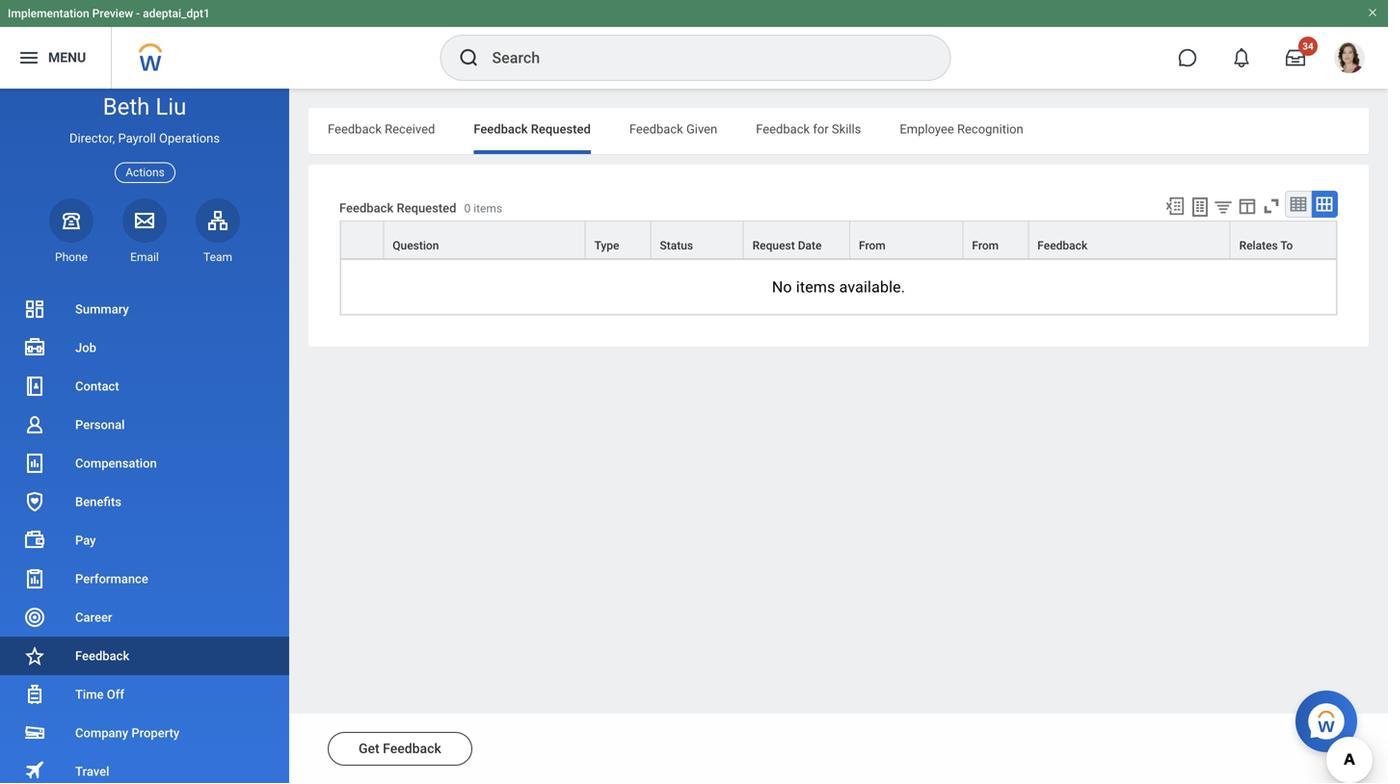Task type: vqa. For each thing, say whether or not it's contained in the screenshot.
the bottommost inbox icon
no



Task type: locate. For each thing, give the bounding box(es) containing it.
feedback image
[[23, 645, 46, 668]]

available.
[[839, 278, 906, 297]]

benefits
[[75, 495, 121, 510]]

beth
[[103, 93, 150, 121]]

navigation pane region
[[0, 89, 289, 784]]

feedback requested
[[474, 122, 591, 136]]

operations
[[159, 131, 220, 146]]

received
[[385, 122, 435, 136]]

select to filter grid data image
[[1213, 197, 1234, 217]]

0
[[464, 202, 471, 215]]

0 horizontal spatial requested
[[397, 201, 457, 215]]

1 from from the left
[[859, 239, 886, 253]]

director, payroll operations
[[69, 131, 220, 146]]

requested for feedback requested 0 items
[[397, 201, 457, 215]]

feedback requested 0 items
[[339, 201, 502, 215]]

relates to button
[[1231, 222, 1336, 258]]

liu
[[156, 93, 186, 121]]

2 from button from the left
[[964, 222, 1028, 258]]

implementation preview -   adeptai_dpt1
[[8, 7, 210, 20]]

from
[[859, 239, 886, 253], [972, 239, 999, 253]]

requested for feedback requested
[[531, 122, 591, 136]]

feedback given
[[629, 122, 718, 136]]

0 horizontal spatial from
[[859, 239, 886, 253]]

close environment banner image
[[1367, 7, 1379, 18]]

list containing summary
[[0, 290, 289, 784]]

2 from from the left
[[972, 239, 999, 253]]

time off link
[[0, 676, 289, 714]]

no items available.
[[772, 278, 906, 297]]

feedback
[[328, 122, 382, 136], [474, 122, 528, 136], [629, 122, 683, 136], [756, 122, 810, 136], [339, 201, 394, 215], [1038, 239, 1088, 253], [75, 649, 129, 664], [383, 741, 441, 757]]

type
[[595, 239, 619, 253]]

items right 0
[[474, 202, 502, 215]]

0 horizontal spatial from button
[[850, 222, 963, 258]]

relates
[[1240, 239, 1278, 253]]

toolbar
[[1156, 191, 1338, 221]]

summary link
[[0, 290, 289, 329]]

team
[[203, 251, 232, 264]]

benefits image
[[23, 491, 46, 514]]

feedback for skills
[[756, 122, 861, 136]]

compensation image
[[23, 452, 46, 475]]

to
[[1281, 239, 1293, 253]]

1 vertical spatial requested
[[397, 201, 457, 215]]

recognition
[[957, 122, 1024, 136]]

employee
[[900, 122, 954, 136]]

actions
[[126, 166, 165, 179]]

notifications large image
[[1232, 48, 1252, 67]]

benefits link
[[0, 483, 289, 522]]

skills
[[832, 122, 861, 136]]

requested inside tab list
[[531, 122, 591, 136]]

implementation
[[8, 7, 89, 20]]

0 vertical spatial items
[[474, 202, 502, 215]]

contact image
[[23, 375, 46, 398]]

row
[[340, 221, 1337, 260]]

status button
[[651, 222, 743, 258]]

0 vertical spatial requested
[[531, 122, 591, 136]]

question button
[[384, 222, 585, 258]]

table image
[[1289, 195, 1308, 214]]

export to excel image
[[1165, 196, 1186, 217]]

items right the no
[[796, 278, 835, 297]]

mail image
[[133, 209, 156, 232]]

travel image
[[23, 759, 46, 782]]

tab list
[[309, 108, 1369, 154]]

1 horizontal spatial requested
[[531, 122, 591, 136]]

from for second from popup button from left
[[972, 239, 999, 253]]

0 horizontal spatial items
[[474, 202, 502, 215]]

question
[[393, 239, 439, 253]]

get feedback button
[[328, 733, 472, 767]]

given
[[686, 122, 718, 136]]

list
[[0, 290, 289, 784]]

requested
[[531, 122, 591, 136], [397, 201, 457, 215]]

team link
[[196, 198, 240, 265]]

items
[[474, 202, 502, 215], [796, 278, 835, 297]]

contact link
[[0, 367, 289, 406]]

1 horizontal spatial from button
[[964, 222, 1028, 258]]

from button
[[850, 222, 963, 258], [964, 222, 1028, 258]]

date
[[798, 239, 822, 253]]

time
[[75, 688, 104, 702]]

34 button
[[1275, 37, 1318, 79]]

pay
[[75, 534, 96, 548]]

1 horizontal spatial from
[[972, 239, 999, 253]]

1 horizontal spatial items
[[796, 278, 835, 297]]

-
[[136, 7, 140, 20]]

time off image
[[23, 684, 46, 707]]

feedback button
[[1029, 222, 1230, 258]]

justify image
[[17, 46, 40, 69]]

fullscreen image
[[1261, 196, 1282, 217]]

summary
[[75, 302, 129, 317]]

job image
[[23, 337, 46, 360]]



Task type: describe. For each thing, give the bounding box(es) containing it.
menu
[[48, 50, 86, 66]]

profile logan mcneil image
[[1334, 42, 1365, 77]]

tab list containing feedback received
[[309, 108, 1369, 154]]

relates to
[[1240, 239, 1293, 253]]

row containing question
[[340, 221, 1337, 260]]

beth liu
[[103, 93, 186, 121]]

personal image
[[23, 414, 46, 437]]

adeptai_dpt1
[[143, 7, 210, 20]]

phone
[[55, 251, 88, 264]]

pay link
[[0, 522, 289, 560]]

status
[[660, 239, 693, 253]]

company
[[75, 727, 128, 741]]

time off
[[75, 688, 124, 702]]

feedback inside 'list'
[[75, 649, 129, 664]]

job
[[75, 341, 96, 355]]

email beth liu element
[[122, 250, 167, 265]]

employee recognition
[[900, 122, 1024, 136]]

performance
[[75, 572, 148, 587]]

compensation
[[75, 457, 157, 471]]

34
[[1303, 40, 1314, 52]]

personal link
[[0, 406, 289, 444]]

request date button
[[744, 222, 849, 258]]

email
[[130, 251, 159, 264]]

1 from button from the left
[[850, 222, 963, 258]]

performance image
[[23, 568, 46, 591]]

company property
[[75, 727, 180, 741]]

travel
[[75, 765, 109, 780]]

email button
[[122, 198, 167, 265]]

phone beth liu element
[[49, 250, 94, 265]]

pay image
[[23, 529, 46, 552]]

inbox large image
[[1286, 48, 1306, 67]]

travel link
[[0, 753, 289, 784]]

phone button
[[49, 198, 94, 265]]

career link
[[0, 599, 289, 637]]

search image
[[458, 46, 481, 69]]

Search Workday  search field
[[492, 37, 911, 79]]

contact
[[75, 379, 119, 394]]

career
[[75, 611, 112, 625]]

view team image
[[206, 209, 229, 232]]

menu banner
[[0, 0, 1388, 89]]

compensation link
[[0, 444, 289, 483]]

performance link
[[0, 560, 289, 599]]

feedback inside button
[[383, 741, 441, 757]]

summary image
[[23, 298, 46, 321]]

1 vertical spatial items
[[796, 278, 835, 297]]

no
[[772, 278, 792, 297]]

director,
[[69, 131, 115, 146]]

personal
[[75, 418, 125, 432]]

feedback received
[[328, 122, 435, 136]]

off
[[107, 688, 124, 702]]

request
[[753, 239, 795, 253]]

feedback link
[[0, 637, 289, 676]]

phone image
[[58, 209, 85, 232]]

feedback inside popup button
[[1038, 239, 1088, 253]]

request date
[[753, 239, 822, 253]]

items inside "feedback requested 0 items"
[[474, 202, 502, 215]]

menu button
[[0, 27, 111, 89]]

preview
[[92, 7, 133, 20]]

type button
[[586, 222, 650, 258]]

payroll
[[118, 131, 156, 146]]

company property link
[[0, 714, 289, 753]]

get
[[359, 741, 380, 757]]

job link
[[0, 329, 289, 367]]

company property image
[[23, 722, 46, 745]]

click to view/edit grid preferences image
[[1237, 196, 1258, 217]]

from for 2nd from popup button from the right
[[859, 239, 886, 253]]

export to worksheets image
[[1189, 196, 1212, 219]]

actions button
[[115, 163, 175, 183]]

for
[[813, 122, 829, 136]]

expand table image
[[1315, 195, 1334, 214]]

career image
[[23, 606, 46, 630]]

property
[[131, 727, 180, 741]]

team beth liu element
[[196, 250, 240, 265]]

get feedback
[[359, 741, 441, 757]]



